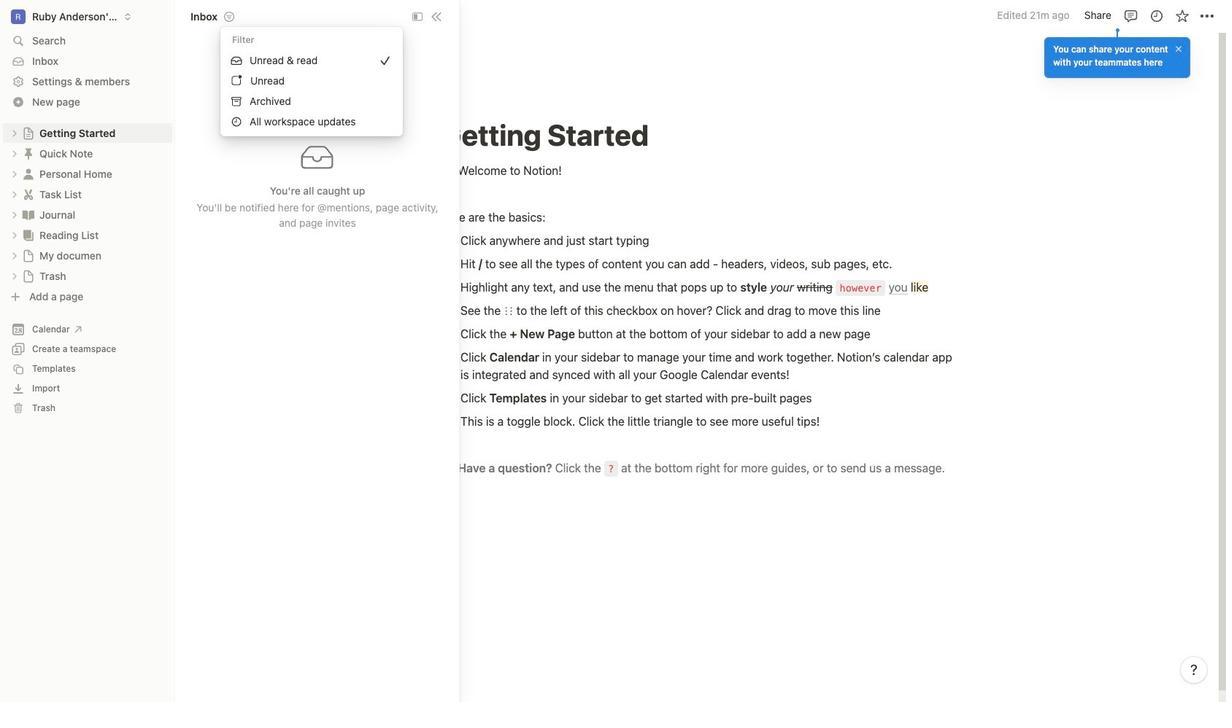 Task type: vqa. For each thing, say whether or not it's contained in the screenshot.
Comments Image
yes



Task type: describe. For each thing, give the bounding box(es) containing it.
comments image
[[1124, 8, 1138, 23]]



Task type: locate. For each thing, give the bounding box(es) containing it.
favorite image
[[1175, 8, 1189, 23]]

updates image
[[1149, 8, 1164, 23]]



